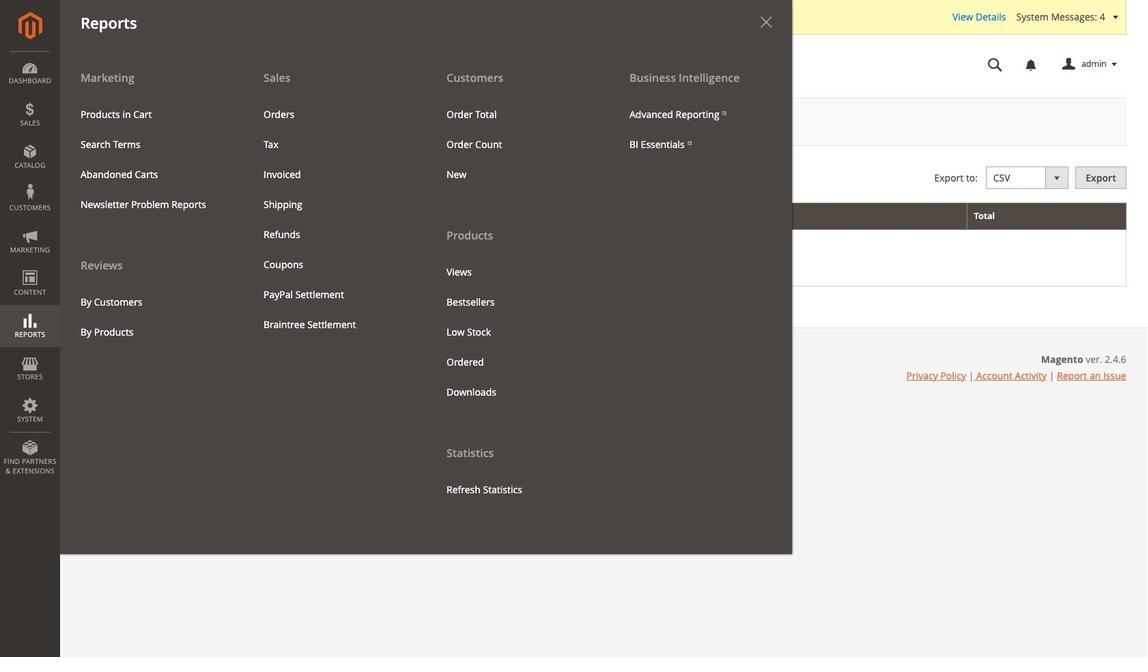 Task type: locate. For each thing, give the bounding box(es) containing it.
None text field
[[120, 167, 222, 189], [251, 167, 353, 189], [120, 167, 222, 189], [251, 167, 353, 189]]

menu
[[60, 63, 792, 555], [60, 63, 243, 347], [426, 63, 609, 505], [70, 99, 233, 220], [253, 99, 416, 340], [436, 99, 599, 190], [619, 99, 782, 160], [436, 257, 599, 408], [70, 287, 233, 347]]

menu bar
[[0, 0, 792, 555]]



Task type: describe. For each thing, give the bounding box(es) containing it.
magento admin panel image
[[18, 12, 42, 40]]



